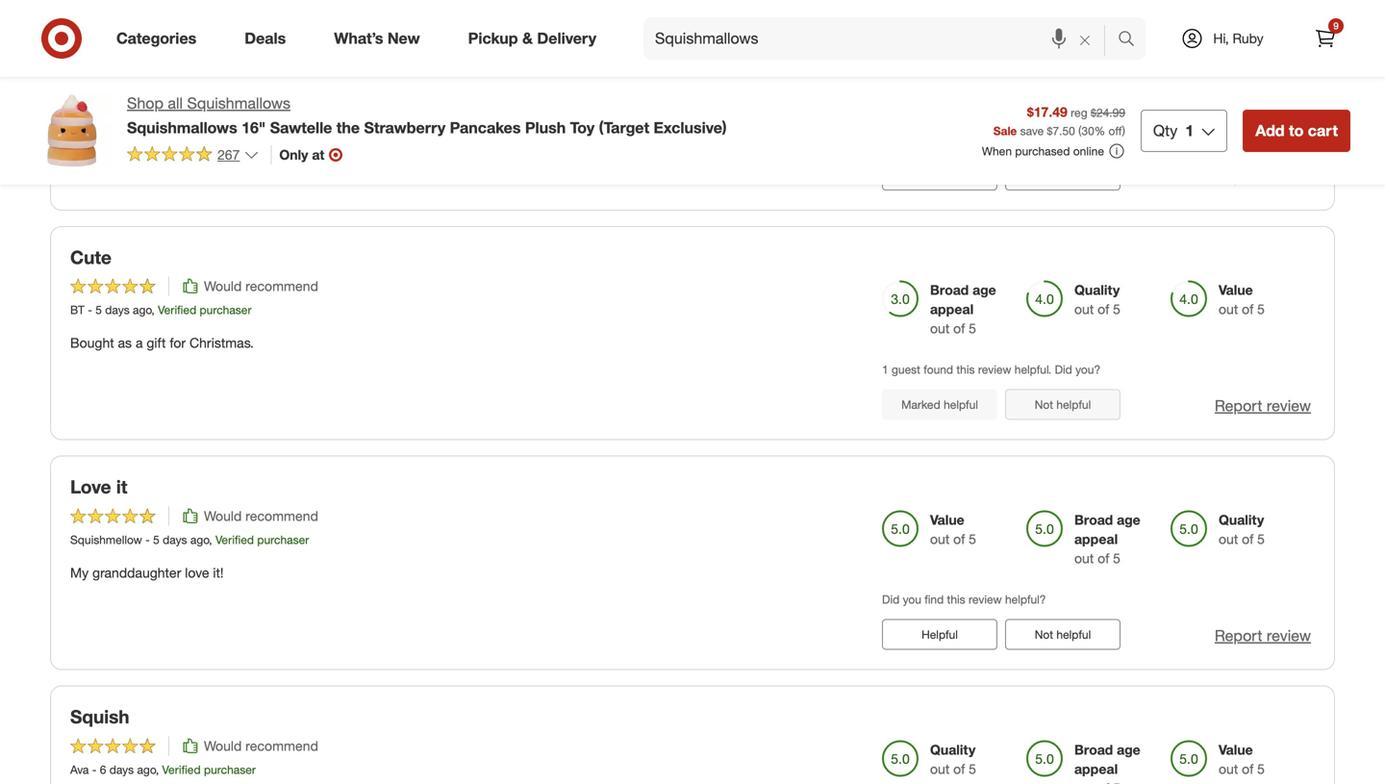 Task type: locate. For each thing, give the bounding box(es) containing it.
for down "was"
[[369, 124, 385, 141]]

it left 'so'
[[389, 124, 396, 141]]

categories
[[116, 29, 196, 48]]

to
[[1289, 121, 1304, 140]]

not helpful button
[[1005, 389, 1121, 420], [1005, 619, 1121, 650]]

marked
[[902, 397, 941, 412]]

2 not from the top
[[1035, 627, 1053, 642]]

report for cute
[[1215, 397, 1263, 415]]

a right 'as' at the top of page
[[136, 334, 143, 351]]

ago right ava
[[137, 762, 156, 777]]

not
[[1035, 397, 1053, 412], [1035, 627, 1053, 642]]

2 vertical spatial report review button
[[1215, 625, 1311, 647]]

1 vertical spatial you
[[903, 592, 922, 606]]

&
[[522, 29, 533, 48]]

ago for love it
[[190, 532, 209, 547]]

2 vertical spatial would
[[204, 737, 242, 754]]

ago up gift
[[133, 303, 151, 317]]

all down summer65 - 5 days ago , verified purchaser
[[168, 94, 183, 113]]

not for love it
[[1035, 627, 1053, 642]]

search button
[[1109, 17, 1155, 63]]

broad age appeal out of 5
[[1219, 52, 1285, 107], [930, 281, 996, 337], [1075, 511, 1141, 567]]

2 find from the top
[[925, 592, 944, 606]]

1 horizontal spatial all
[[653, 105, 666, 122]]

1 not helpful button from the top
[[1005, 389, 1121, 420]]

1 right 'qty'
[[1186, 121, 1194, 140]]

purchased down $
[[1015, 144, 1070, 158]]

2 vertical spatial did
[[882, 592, 900, 606]]

0 vertical spatial a
[[402, 105, 409, 122]]

0 vertical spatial and
[[546, 105, 569, 122]]

9
[[1334, 20, 1339, 32]]

1 vertical spatial report review button
[[1215, 395, 1311, 417]]

it inside purchased this during the black friday sale which was a great deal. super soft and adorable like all squishmallows! nice big size too. my 6 yr old son seen this in an ad and asked for it so purchased for a christmas gift.
[[389, 124, 396, 141]]

- for adorable!
[[130, 73, 135, 87]]

and up christmas
[[546, 105, 569, 122]]

the up seen
[[206, 105, 225, 122]]

, up love
[[209, 532, 212, 547]]

this right found
[[957, 362, 975, 377]]

helpful inside button
[[944, 397, 978, 412]]

7.50
[[1053, 124, 1075, 138]]

1 vertical spatial not helpful button
[[1005, 619, 1121, 650]]

0 vertical spatial not
[[1035, 397, 1053, 412]]

friday
[[266, 105, 303, 122]]

for down super
[[486, 124, 502, 141]]

squishmellow - 5 days ago , verified purchaser
[[70, 532, 309, 547]]

ava
[[70, 762, 89, 777]]

1 vertical spatial 1
[[882, 362, 889, 377]]

this for love it
[[947, 592, 966, 606]]

1 horizontal spatial purchased
[[1015, 144, 1070, 158]]

2 vertical spatial would recommend
[[204, 737, 318, 754]]

gift.
[[582, 124, 605, 141]]

1 vertical spatial not
[[1035, 627, 1053, 642]]

did you find this review helpful? for adorable!
[[882, 132, 1046, 147]]

add to cart
[[1256, 121, 1338, 140]]

3 report review button from the top
[[1215, 625, 1311, 647]]

age
[[1261, 52, 1285, 68], [973, 281, 996, 298], [1117, 511, 1141, 528], [1117, 741, 1141, 758]]

sale
[[307, 105, 331, 122]]

1 not helpful from the top
[[1035, 397, 1091, 412]]

1 report review button from the top
[[1215, 165, 1311, 187]]

1
[[1186, 121, 1194, 140], [882, 362, 889, 377]]

2 report from the top
[[1215, 397, 1263, 415]]

, right ava
[[156, 762, 159, 777]]

3 report from the top
[[1215, 626, 1263, 645]]

6 right ava
[[100, 762, 106, 777]]

the
[[206, 105, 225, 122], [336, 118, 360, 137]]

- right bt
[[88, 303, 92, 317]]

squishmallows
[[187, 94, 291, 113], [127, 118, 237, 137]]

helpful
[[944, 397, 978, 412], [1057, 397, 1091, 412], [1057, 627, 1091, 642]]

my granddaughter love it!
[[70, 564, 224, 581]]

9 link
[[1305, 17, 1347, 60]]

would recommend
[[204, 278, 318, 294], [204, 507, 318, 524], [204, 737, 318, 754]]

2 vertical spatial recommend
[[245, 737, 318, 754]]

qty
[[1153, 121, 1178, 140]]

0 vertical spatial not helpful button
[[1005, 389, 1121, 420]]

0 horizontal spatial for
[[170, 334, 186, 351]]

days right ava
[[109, 762, 134, 777]]

old
[[145, 124, 164, 141]]

off
[[1109, 124, 1122, 138]]

summer65
[[70, 73, 127, 87]]

0 horizontal spatial purchased
[[418, 124, 482, 141]]

cart
[[1308, 121, 1338, 140]]

would recommend for love it
[[204, 507, 318, 524]]

did you find this review helpful? left $
[[882, 132, 1046, 147]]

ago up love
[[190, 532, 209, 547]]

- right ava
[[92, 762, 97, 777]]

verified for adorable!
[[200, 73, 239, 87]]

- for love it
[[145, 532, 150, 547]]

my
[[97, 124, 115, 141], [70, 564, 89, 581]]

0 vertical spatial squishmallows
[[187, 94, 291, 113]]

a down super
[[506, 124, 513, 141]]

- up shop in the left of the page
[[130, 73, 135, 87]]

helpful?
[[1005, 132, 1046, 147], [1005, 592, 1046, 606]]

2 horizontal spatial a
[[506, 124, 513, 141]]

1 vertical spatial a
[[506, 124, 513, 141]]

2 vertical spatial a
[[136, 334, 143, 351]]

days
[[148, 73, 172, 87], [105, 303, 130, 317], [163, 532, 187, 547], [109, 762, 134, 777]]

1 vertical spatial did you find this review helpful?
[[882, 592, 1046, 606]]

this up old
[[139, 105, 160, 122]]

did you find this review helpful? for love it
[[882, 592, 1046, 606]]

ad
[[284, 124, 299, 141]]

$17.49 reg $24.99 sale save $ 7.50 ( 30 % off )
[[994, 103, 1126, 138]]

0 vertical spatial you
[[903, 132, 922, 147]]

age inside broad age appeal
[[1117, 741, 1141, 758]]

1 did you find this review helpful? from the top
[[882, 132, 1046, 147]]

0 vertical spatial report review
[[1215, 167, 1311, 185]]

when purchased online
[[982, 144, 1104, 158]]

1 recommend from the top
[[245, 278, 318, 294]]

super
[[480, 105, 516, 122]]

0 horizontal spatial 1
[[882, 362, 889, 377]]

recommend
[[245, 278, 318, 294], [245, 507, 318, 524], [245, 737, 318, 754]]

1 vertical spatial my
[[70, 564, 89, 581]]

find up "helpful" button
[[925, 592, 944, 606]]

purchaser for squish
[[204, 762, 256, 777]]

purchased
[[418, 124, 482, 141], [1015, 144, 1070, 158]]

2 vertical spatial report review
[[1215, 626, 1311, 645]]

my inside purchased this during the black friday sale which was a great deal. super soft and adorable like all squishmallows! nice big size too. my 6 yr old son seen this in an ad and asked for it so purchased for a christmas gift.
[[97, 124, 115, 141]]

0 vertical spatial my
[[97, 124, 115, 141]]

this up "helpful" button
[[947, 592, 966, 606]]

3 report review from the top
[[1215, 626, 1311, 645]]

would up ava - 6 days ago , verified purchaser
[[204, 737, 242, 754]]

(target
[[599, 118, 649, 137]]

not helpful for love it
[[1035, 627, 1091, 642]]

ava - 6 days ago , verified purchaser
[[70, 762, 256, 777]]

purchaser for cute
[[200, 303, 252, 317]]

value
[[1075, 52, 1109, 68], [1219, 281, 1253, 298], [930, 511, 965, 528], [1219, 741, 1253, 758]]

2 would recommend from the top
[[204, 507, 318, 524]]

1 vertical spatial find
[[925, 592, 944, 606]]

0 vertical spatial did you find this review helpful?
[[882, 132, 1046, 147]]

would
[[204, 278, 242, 294], [204, 507, 242, 524], [204, 737, 242, 754]]

was
[[374, 105, 398, 122]]

appeal inside broad age appeal
[[1075, 760, 1118, 777]]

would up 'squishmellow - 5 days ago , verified purchaser'
[[204, 507, 242, 524]]

for
[[369, 124, 385, 141], [486, 124, 502, 141], [170, 334, 186, 351]]

find for adorable!
[[925, 132, 944, 147]]

report review button for love it
[[1215, 625, 1311, 647]]

1 you from the top
[[903, 132, 922, 147]]

1 find from the top
[[925, 132, 944, 147]]

report
[[1215, 167, 1263, 185], [1215, 397, 1263, 415], [1215, 626, 1263, 645]]

1 vertical spatial purchased
[[1015, 144, 1070, 158]]

2 did you find this review helpful? from the top
[[882, 592, 1046, 606]]

3 recommend from the top
[[245, 737, 318, 754]]

1 vertical spatial recommend
[[245, 507, 318, 524]]

helpful button
[[882, 619, 998, 650]]

0 vertical spatial did
[[882, 132, 900, 147]]

all right like
[[653, 105, 666, 122]]

, up gift
[[151, 303, 155, 317]]

0 horizontal spatial all
[[168, 94, 183, 113]]

too.
[[70, 124, 93, 141]]

my down purchased
[[97, 124, 115, 141]]

days up 'as' at the top of page
[[105, 303, 130, 317]]

deals
[[245, 29, 286, 48]]

squishmallows up "16""
[[187, 94, 291, 113]]

so
[[400, 124, 414, 141]]

purchased down deal.
[[418, 124, 482, 141]]

days up love
[[163, 532, 187, 547]]

2 not helpful button from the top
[[1005, 619, 1121, 650]]

0 vertical spatial report review button
[[1215, 165, 1311, 187]]

toy
[[570, 118, 595, 137]]

ago up during at the top
[[175, 73, 194, 87]]

6 inside purchased this during the black friday sale which was a great deal. super soft and adorable like all squishmallows! nice big size too. my 6 yr old son seen this in an ad and asked for it so purchased for a christmas gift.
[[119, 124, 126, 141]]

1 helpful? from the top
[[1005, 132, 1046, 147]]

great
[[413, 105, 444, 122]]

1 vertical spatial would
[[204, 507, 242, 524]]

it right love
[[116, 476, 127, 498]]

0 horizontal spatial and
[[303, 124, 326, 141]]

3 would from the top
[[204, 737, 242, 754]]

0 vertical spatial would
[[204, 278, 242, 294]]

0 vertical spatial helpful?
[[1005, 132, 1046, 147]]

1 vertical spatial report
[[1215, 397, 1263, 415]]

- up my granddaughter love it!
[[145, 532, 150, 547]]

verified for squish
[[162, 762, 201, 777]]

seen
[[193, 124, 222, 141]]

love it
[[70, 476, 127, 498]]

2 vertical spatial report
[[1215, 626, 1263, 645]]

verified
[[200, 73, 239, 87], [158, 303, 196, 317], [215, 532, 254, 547], [162, 762, 201, 777]]

1 vertical spatial helpful?
[[1005, 592, 1046, 606]]

quality
[[930, 52, 976, 68], [1075, 281, 1120, 298], [1219, 511, 1264, 528], [930, 741, 976, 758]]

1 horizontal spatial the
[[336, 118, 360, 137]]

1 not from the top
[[1035, 397, 1053, 412]]

0 vertical spatial 6
[[119, 124, 126, 141]]

2 report review button from the top
[[1215, 395, 1311, 417]]

marked helpful button
[[882, 389, 998, 420]]

1 vertical spatial would recommend
[[204, 507, 318, 524]]

it
[[389, 124, 396, 141], [116, 476, 127, 498]]

did for adorable!
[[882, 132, 900, 147]]

would up christmas.
[[204, 278, 242, 294]]

this left when
[[947, 132, 966, 147]]

, up during at the top
[[194, 73, 197, 87]]

0 horizontal spatial it
[[116, 476, 127, 498]]

my down squishmellow
[[70, 564, 89, 581]]

bought as a gift for christmas.
[[70, 334, 254, 351]]

what's new
[[334, 29, 420, 48]]

1 horizontal spatial 1
[[1186, 121, 1194, 140]]

1 vertical spatial and
[[303, 124, 326, 141]]

1 left guest
[[882, 362, 889, 377]]

days up shop in the left of the page
[[148, 73, 172, 87]]

out
[[930, 71, 950, 88], [1075, 71, 1094, 88], [1219, 90, 1238, 107], [1075, 301, 1094, 317], [1219, 301, 1238, 317], [930, 320, 950, 337], [930, 530, 950, 547], [1219, 530, 1238, 547], [1075, 550, 1094, 567], [930, 760, 950, 777], [1219, 760, 1238, 777]]

verified for love it
[[215, 532, 254, 547]]

1 report review from the top
[[1215, 167, 1311, 185]]

you?
[[1076, 362, 1101, 377]]

for right gift
[[170, 334, 186, 351]]

did
[[882, 132, 900, 147], [1055, 362, 1072, 377], [882, 592, 900, 606]]

0 vertical spatial not helpful
[[1035, 397, 1091, 412]]

the inside purchased this during the black friday sale which was a great deal. super soft and adorable like all squishmallows! nice big size too. my 6 yr old son seen this in an ad and asked for it so purchased for a christmas gift.
[[206, 105, 225, 122]]

3 would recommend from the top
[[204, 737, 318, 754]]

and down 'sale'
[[303, 124, 326, 141]]

2 helpful? from the top
[[1005, 592, 1046, 606]]

and
[[546, 105, 569, 122], [303, 124, 326, 141]]

would recommend for squish
[[204, 737, 318, 754]]

0 vertical spatial broad age appeal out of 5
[[1219, 52, 1285, 107]]

recommend for squish
[[245, 737, 318, 754]]

, for cute
[[151, 303, 155, 317]]

- for cute
[[88, 303, 92, 317]]

- for squish
[[92, 762, 97, 777]]

2 vertical spatial broad age appeal out of 5
[[1075, 511, 1141, 567]]

2 report review from the top
[[1215, 397, 1311, 415]]

find left when
[[925, 132, 944, 147]]

a right "was"
[[402, 105, 409, 122]]

yr
[[130, 124, 141, 141]]

a
[[402, 105, 409, 122], [506, 124, 513, 141], [136, 334, 143, 351]]

1 horizontal spatial my
[[97, 124, 115, 141]]

0 vertical spatial find
[[925, 132, 944, 147]]

bt - 5 days ago , verified purchaser
[[70, 303, 252, 317]]

squishmallows up 267 link
[[127, 118, 237, 137]]

0 vertical spatial report
[[1215, 167, 1263, 185]]

image of squishmallows 16" sawtelle the strawberry pancakes plush toy (target exclusive) image
[[35, 92, 112, 169]]

the right 'sale'
[[336, 118, 360, 137]]

1 vertical spatial not helpful
[[1035, 627, 1091, 642]]

0 vertical spatial would recommend
[[204, 278, 318, 294]]

report review button
[[1215, 165, 1311, 187], [1215, 395, 1311, 417], [1215, 625, 1311, 647]]

2 would from the top
[[204, 507, 242, 524]]

0 horizontal spatial the
[[206, 105, 225, 122]]

0 vertical spatial recommend
[[245, 278, 318, 294]]

pickup & delivery
[[468, 29, 596, 48]]

shop
[[127, 94, 163, 113]]

did you find this review helpful? up "helpful" button
[[882, 592, 1046, 606]]

0 horizontal spatial broad age appeal out of 5
[[930, 281, 996, 337]]

0 vertical spatial purchased
[[418, 124, 482, 141]]

2 you from the top
[[903, 592, 922, 606]]

1 horizontal spatial a
[[402, 105, 409, 122]]

0 vertical spatial it
[[389, 124, 396, 141]]

not for cute
[[1035, 397, 1053, 412]]

purchased this during the black friday sale which was a great deal. super soft and adorable like all squishmallows! nice big size too. my 6 yr old son seen this in an ad and asked for it so purchased for a christmas gift.
[[70, 105, 843, 141]]

this left in
[[226, 124, 248, 141]]

ago for adorable!
[[175, 73, 194, 87]]

1 vertical spatial broad age appeal out of 5
[[930, 281, 996, 337]]

2 not helpful from the top
[[1035, 627, 1091, 642]]

2 recommend from the top
[[245, 507, 318, 524]]

you left when
[[903, 132, 922, 147]]

1 would from the top
[[204, 278, 242, 294]]

6 left yr
[[119, 124, 126, 141]]

this
[[139, 105, 160, 122], [226, 124, 248, 141], [947, 132, 966, 147], [957, 362, 975, 377], [947, 592, 966, 606]]

0 horizontal spatial 6
[[100, 762, 106, 777]]

1 vertical spatial report review
[[1215, 397, 1311, 415]]

you for adorable!
[[903, 132, 922, 147]]

, for adorable!
[[194, 73, 197, 87]]

size
[[819, 105, 843, 122]]

quality out of 5
[[930, 52, 976, 88], [1075, 281, 1121, 317], [1219, 511, 1265, 547], [930, 741, 976, 777]]

267 link
[[127, 145, 259, 167]]

not helpful button for love it
[[1005, 619, 1121, 650]]

1 would recommend from the top
[[204, 278, 318, 294]]

1 horizontal spatial it
[[389, 124, 396, 141]]

you up "helpful" button
[[903, 592, 922, 606]]

pancakes
[[450, 118, 521, 137]]

1 horizontal spatial 6
[[119, 124, 126, 141]]



Task type: describe. For each thing, give the bounding box(es) containing it.
like
[[629, 105, 649, 122]]

search
[[1109, 31, 1155, 50]]

in
[[251, 124, 262, 141]]

helpful? for love it
[[1005, 592, 1046, 606]]

found
[[924, 362, 953, 377]]

recommend for cute
[[245, 278, 318, 294]]

(
[[1079, 124, 1082, 138]]

report review button for cute
[[1215, 395, 1311, 417]]

1 horizontal spatial broad age appeal out of 5
[[1075, 511, 1141, 567]]

at
[[312, 146, 324, 163]]

new
[[388, 29, 420, 48]]

1 vertical spatial did
[[1055, 362, 1072, 377]]

shop all squishmallows squishmallows 16" sawtelle the strawberry pancakes plush toy (target exclusive)
[[127, 94, 727, 137]]

bought
[[70, 334, 114, 351]]

christmas.
[[189, 334, 254, 351]]

1 horizontal spatial for
[[369, 124, 385, 141]]

add to cart button
[[1243, 110, 1351, 152]]

2 horizontal spatial for
[[486, 124, 502, 141]]

delivery
[[537, 29, 596, 48]]

helpful for cute
[[1057, 397, 1091, 412]]

267
[[217, 146, 240, 163]]

all inside purchased this during the black friday sale which was a great deal. super soft and adorable like all squishmallows! nice big size too. my 6 yr old son seen this in an ad and asked for it so purchased for a christmas gift.
[[653, 105, 666, 122]]

only at
[[279, 146, 324, 163]]

would for cute
[[204, 278, 242, 294]]

qty 1
[[1153, 121, 1194, 140]]

helpful.
[[1015, 362, 1052, 377]]

days for squish
[[109, 762, 134, 777]]

sale
[[994, 124, 1017, 138]]

add
[[1256, 121, 1285, 140]]

purchaser for love it
[[257, 532, 309, 547]]

what's new link
[[318, 17, 444, 60]]

which
[[335, 105, 370, 122]]

not helpful button for cute
[[1005, 389, 1121, 420]]

ago for cute
[[133, 303, 151, 317]]

cute
[[70, 246, 111, 268]]

purchased inside purchased this during the black friday sale which was a great deal. super soft and adorable like all squishmallows! nice big size too. my 6 yr old son seen this in an ad and asked for it so purchased for a christmas gift.
[[418, 124, 482, 141]]

ago for squish
[[137, 762, 156, 777]]

not helpful for cute
[[1035, 397, 1091, 412]]

what's
[[334, 29, 383, 48]]

0 horizontal spatial my
[[70, 564, 89, 581]]

verified for cute
[[158, 303, 196, 317]]

this for adorable!
[[947, 132, 966, 147]]

pickup
[[468, 29, 518, 48]]

it!
[[213, 564, 224, 581]]

pickup & delivery link
[[452, 17, 621, 60]]

reg
[[1071, 105, 1088, 120]]

1 vertical spatial 6
[[100, 762, 106, 777]]

1 horizontal spatial and
[[546, 105, 569, 122]]

during
[[164, 105, 202, 122]]

)
[[1122, 124, 1126, 138]]

, for love it
[[209, 532, 212, 547]]

%
[[1095, 124, 1106, 138]]

$17.49
[[1027, 103, 1068, 120]]

, for squish
[[156, 762, 159, 777]]

soft
[[520, 105, 543, 122]]

broad inside broad age appeal
[[1075, 741, 1113, 758]]

helpful for love it
[[1057, 627, 1091, 642]]

adorable!
[[70, 16, 154, 38]]

exclusive)
[[654, 118, 727, 137]]

report review for love it
[[1215, 626, 1311, 645]]

the inside shop all squishmallows squishmallows 16" sawtelle the strawberry pancakes plush toy (target exclusive)
[[336, 118, 360, 137]]

did for love it
[[882, 592, 900, 606]]

you for love it
[[903, 592, 922, 606]]

ruby
[[1233, 30, 1264, 47]]

find for love it
[[925, 592, 944, 606]]

gift
[[147, 334, 166, 351]]

as
[[118, 334, 132, 351]]

30
[[1082, 124, 1095, 138]]

save
[[1020, 124, 1044, 138]]

1 guest found this review helpful. did you?
[[882, 362, 1101, 377]]

days for love it
[[163, 532, 187, 547]]

big
[[797, 105, 816, 122]]

2 horizontal spatial broad age appeal out of 5
[[1219, 52, 1285, 107]]

hi,
[[1213, 30, 1229, 47]]

would for love it
[[204, 507, 242, 524]]

adorable
[[573, 105, 626, 122]]

deal.
[[447, 105, 476, 122]]

love
[[70, 476, 111, 498]]

this for cute
[[957, 362, 975, 377]]

only
[[279, 146, 308, 163]]

helpful? for adorable!
[[1005, 132, 1046, 147]]

report review for cute
[[1215, 397, 1311, 415]]

purchaser for adorable!
[[242, 73, 294, 87]]

deals link
[[228, 17, 310, 60]]

strawberry
[[364, 118, 446, 137]]

0 horizontal spatial a
[[136, 334, 143, 351]]

helpful
[[922, 627, 958, 642]]

summer65 - 5 days ago , verified purchaser
[[70, 73, 294, 87]]

would for squish
[[204, 737, 242, 754]]

16"
[[242, 118, 266, 137]]

bt
[[70, 303, 85, 317]]

broad age appeal
[[1075, 741, 1141, 777]]

squishmellow
[[70, 532, 142, 547]]

christmas
[[517, 124, 578, 141]]

$24.99
[[1091, 105, 1126, 120]]

1 report from the top
[[1215, 167, 1263, 185]]

1 vertical spatial it
[[116, 476, 127, 498]]

0 vertical spatial 1
[[1186, 121, 1194, 140]]

squishmallows!
[[670, 105, 762, 122]]

1 vertical spatial squishmallows
[[127, 118, 237, 137]]

an
[[265, 124, 280, 141]]

recommend for love it
[[245, 507, 318, 524]]

plush
[[525, 118, 566, 137]]

black
[[229, 105, 262, 122]]

marked helpful
[[902, 397, 978, 412]]

online
[[1073, 144, 1104, 158]]

report for love it
[[1215, 626, 1263, 645]]

when
[[982, 144, 1012, 158]]

all inside shop all squishmallows squishmallows 16" sawtelle the strawberry pancakes plush toy (target exclusive)
[[168, 94, 183, 113]]

purchased
[[70, 105, 135, 122]]

What can we help you find? suggestions appear below search field
[[644, 17, 1123, 60]]

$
[[1047, 124, 1053, 138]]

would recommend for cute
[[204, 278, 318, 294]]

days for cute
[[105, 303, 130, 317]]

guest
[[892, 362, 921, 377]]

days for adorable!
[[148, 73, 172, 87]]

sawtelle
[[270, 118, 332, 137]]



Task type: vqa. For each thing, say whether or not it's contained in the screenshot.
december inside 20% off Dove & M&M's holiday candies Expires December 8
no



